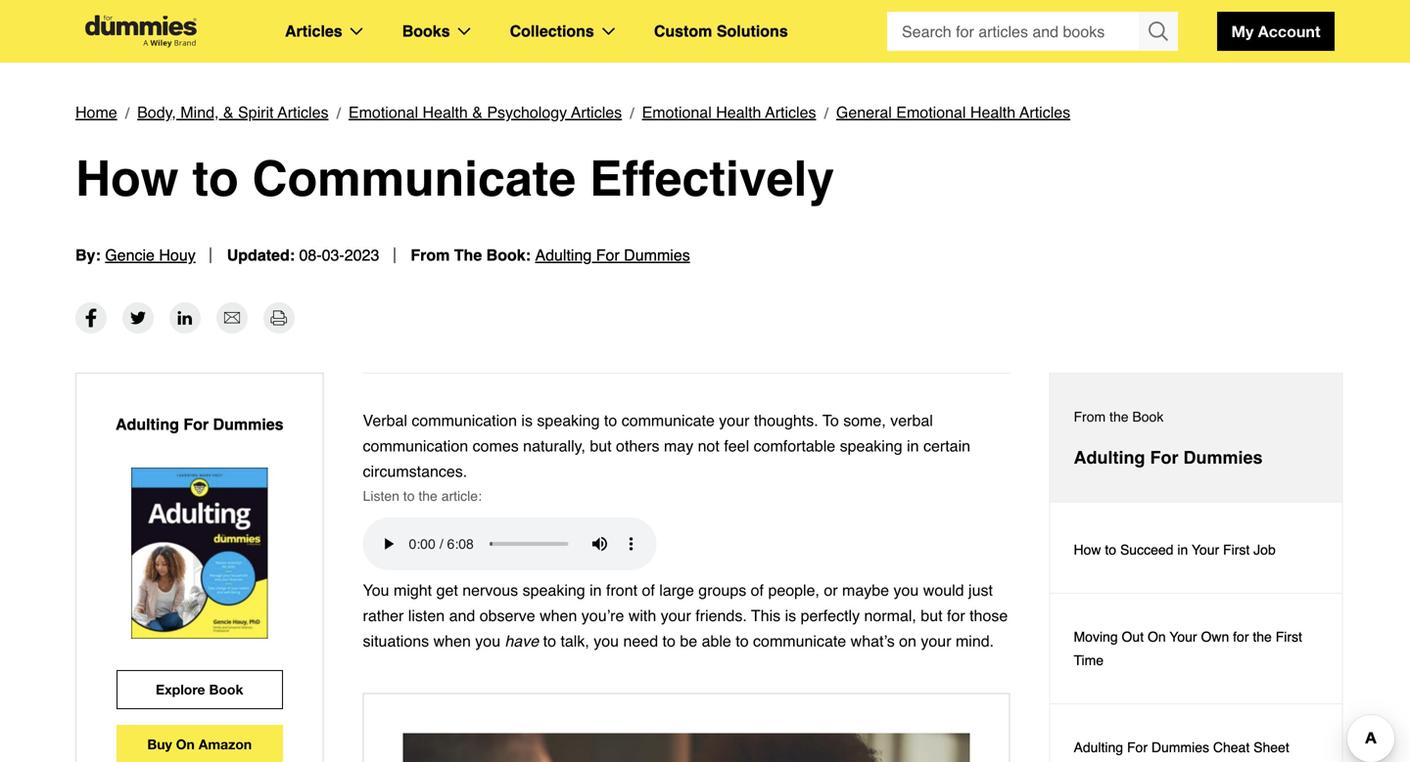 Task type: describe. For each thing, give the bounding box(es) containing it.
but inside you might get nervous speaking in front of large groups of people, or maybe you would just rather listen and observe when you're with your friends. this is perfectly normal, but for those situations when you
[[921, 607, 943, 625]]

phot of a woman smiling and talking to a man image
[[403, 734, 970, 763]]

1 horizontal spatial communicate
[[753, 633, 846, 651]]

03-
[[322, 246, 344, 264]]

emotional for emotional health & psychology articles
[[349, 103, 418, 121]]

gencie
[[105, 246, 155, 264]]

updated:
[[227, 246, 295, 264]]

& for spirit
[[223, 103, 234, 121]]

general
[[836, 103, 892, 121]]

3 health from the left
[[970, 103, 1016, 121]]

1 vertical spatial communication
[[363, 437, 468, 455]]

by: gencie houy
[[75, 246, 196, 264]]

explore book
[[156, 682, 243, 698]]

or
[[824, 582, 838, 600]]

0 vertical spatial adulting for dummies
[[116, 416, 284, 434]]

08-
[[299, 246, 322, 264]]

book:
[[486, 246, 531, 264]]

articles right spirit
[[278, 103, 329, 121]]

sheet
[[1254, 740, 1289, 756]]

from the book: adulting for dummies
[[411, 246, 690, 264]]

0 horizontal spatial on
[[176, 737, 195, 753]]

amazon
[[199, 737, 252, 753]]

just
[[968, 582, 993, 600]]

may
[[664, 437, 693, 455]]

adulting for dummies cheat sheet link
[[1050, 705, 1342, 763]]

front
[[606, 582, 638, 600]]

articles down search for articles and books text box
[[1020, 103, 1070, 121]]

able
[[702, 633, 731, 651]]

not
[[698, 437, 720, 455]]

some,
[[843, 412, 886, 430]]

book inside adulting for dummies 'tab'
[[1132, 409, 1164, 425]]

to left talk, on the bottom left of the page
[[543, 633, 556, 651]]

and
[[449, 607, 475, 625]]

job
[[1254, 543, 1276, 558]]

open book categories image
[[458, 27, 471, 35]]

0 horizontal spatial the
[[419, 489, 438, 504]]

your inside how to succeed in your first job "link"
[[1192, 543, 1219, 558]]

verbal communication is speaking to communicate your thoughts. to some, verbal communication comes naturally, but others may not feel comfortable speaking in certain circumstances.
[[363, 412, 970, 481]]

with
[[629, 607, 656, 625]]

effectively
[[590, 151, 834, 207]]

emotional health articles link
[[642, 100, 816, 125]]

book inside explore book link
[[209, 682, 243, 698]]

feel
[[724, 437, 749, 455]]

would
[[923, 582, 964, 600]]

have to talk, you need to be able to communicate what's on your mind.
[[505, 633, 994, 651]]

adulting for dummies link
[[535, 246, 690, 264]]

logo image
[[75, 15, 207, 47]]

1 horizontal spatial you
[[594, 633, 619, 651]]

1 vertical spatial speaking
[[840, 437, 903, 455]]

moving
[[1074, 630, 1118, 645]]

the inside moving out on your own for the first time
[[1253, 630, 1272, 645]]

how for how to communicate effectively
[[75, 151, 179, 207]]

thoughts.
[[754, 412, 818, 430]]

how to succeed in your first job
[[1074, 543, 1276, 558]]

on inside moving out on your own for the first time
[[1148, 630, 1166, 645]]

0 horizontal spatial when
[[433, 633, 471, 651]]

what's
[[851, 633, 895, 651]]

0 vertical spatial when
[[540, 607, 577, 625]]

certain
[[923, 437, 970, 455]]

is inside you might get nervous speaking in front of large groups of people, or maybe you would just rather listen and observe when you're with your friends. this is perfectly normal, but for those situations when you
[[785, 607, 796, 625]]

0 vertical spatial communication
[[412, 412, 517, 430]]

from the book
[[1074, 409, 1164, 425]]

0 vertical spatial speaking
[[537, 412, 600, 430]]

2023
[[344, 246, 379, 264]]

you might get nervous speaking in front of large groups of people, or maybe you would just rather listen and observe when you're with your friends. this is perfectly normal, but for those situations when you
[[363, 582, 1008, 651]]

updated: 08-03-2023
[[227, 246, 379, 264]]

2 horizontal spatial you
[[894, 582, 919, 600]]

collections
[[510, 22, 594, 40]]

time
[[1074, 653, 1104, 669]]

adulting for dummies cheat sheet
[[1074, 740, 1289, 756]]

the inside adulting for dummies 'tab'
[[1110, 409, 1129, 425]]

for inside 'tab'
[[1150, 448, 1179, 468]]

own
[[1201, 630, 1229, 645]]

dummies inside 'tab'
[[1183, 448, 1263, 468]]

custom
[[654, 22, 712, 40]]

gencie houy link
[[105, 246, 196, 264]]

might
[[394, 582, 432, 600]]

& for psychology
[[472, 103, 483, 121]]

body,
[[137, 103, 176, 121]]

out
[[1122, 630, 1144, 645]]

listen
[[363, 489, 399, 504]]

the
[[454, 246, 482, 264]]

houy
[[159, 246, 196, 264]]

article:
[[441, 489, 482, 504]]

be
[[680, 633, 697, 651]]

emotional health & psychology articles
[[349, 103, 622, 121]]

groups
[[698, 582, 746, 600]]

need
[[623, 633, 658, 651]]

open collections list image
[[602, 27, 615, 35]]

general emotional health articles
[[836, 103, 1070, 121]]

in inside verbal communication is speaking to communicate your thoughts. to some, verbal communication comes naturally, but others may not feel comfortable speaking in certain circumstances.
[[907, 437, 919, 455]]

comes
[[473, 437, 519, 455]]

to inside "link"
[[1105, 543, 1116, 558]]

cheat
[[1213, 740, 1250, 756]]

moving out on your own for the first time link
[[1050, 594, 1342, 705]]

account
[[1258, 22, 1321, 41]]

this
[[751, 607, 781, 625]]

first inside moving out on your own for the first time
[[1276, 630, 1302, 645]]

adulting for dummies inside adulting for dummies 'tab'
[[1074, 448, 1263, 468]]

rather
[[363, 607, 404, 625]]

book image image
[[131, 468, 268, 639]]

circumstances.
[[363, 463, 467, 481]]

moving out on your own for the first time
[[1074, 630, 1302, 669]]

buy
[[147, 737, 172, 753]]

body, mind, & spirit articles
[[137, 103, 329, 121]]

perfectly
[[801, 607, 860, 625]]

succeed
[[1120, 543, 1174, 558]]

articles left open article categories icon
[[285, 22, 342, 40]]

home link
[[75, 100, 117, 125]]

mind,
[[180, 103, 219, 121]]



Task type: vqa. For each thing, say whether or not it's contained in the screenshot.
the crawled
no



Task type: locate. For each thing, give the bounding box(es) containing it.
1 horizontal spatial when
[[540, 607, 577, 625]]

psychology
[[487, 103, 567, 121]]

emotional right the general
[[896, 103, 966, 121]]

your up feel
[[719, 412, 750, 430]]

for inside you might get nervous speaking in front of large groups of people, or maybe you would just rather listen and observe when you're with your friends. this is perfectly normal, but for those situations when you
[[947, 607, 965, 625]]

buy on amazon
[[147, 737, 252, 753]]

but left others
[[590, 437, 612, 455]]

how to succeed in your first job link
[[1050, 507, 1342, 594]]

emotional for emotional health articles
[[642, 103, 712, 121]]

your left 'own'
[[1170, 630, 1197, 645]]

0 vertical spatial book
[[1132, 409, 1164, 425]]

home
[[75, 103, 117, 121]]

1 horizontal spatial health
[[716, 103, 761, 121]]

emotional
[[349, 103, 418, 121], [642, 103, 712, 121], [896, 103, 966, 121]]

you
[[363, 582, 389, 600]]

first right 'own'
[[1276, 630, 1302, 645]]

observe
[[480, 607, 535, 625]]

2 horizontal spatial in
[[1177, 543, 1188, 558]]

is inside verbal communication is speaking to communicate your thoughts. to some, verbal communication comes naturally, but others may not feel comfortable speaking in certain circumstances.
[[521, 412, 533, 430]]

books
[[402, 22, 450, 40]]

on
[[899, 633, 917, 651]]

0 horizontal spatial &
[[223, 103, 234, 121]]

in right succeed
[[1177, 543, 1188, 558]]

communicate down perfectly
[[753, 633, 846, 651]]

in inside "link"
[[1177, 543, 1188, 558]]

0 vertical spatial from
[[411, 246, 450, 264]]

& left psychology
[[472, 103, 483, 121]]

2 horizontal spatial your
[[921, 633, 951, 651]]

listen to the article:
[[363, 489, 482, 504]]

health up effectively
[[716, 103, 761, 121]]

in left front at the bottom of the page
[[590, 582, 602, 600]]

you're
[[581, 607, 624, 625]]

open article categories image
[[350, 27, 363, 35]]

1 horizontal spatial on
[[1148, 630, 1166, 645]]

your right succeed
[[1192, 543, 1219, 558]]

talk,
[[561, 633, 589, 651]]

people,
[[768, 582, 820, 600]]

1 horizontal spatial from
[[1074, 409, 1106, 425]]

to inside verbal communication is speaking to communicate your thoughts. to some, verbal communication comes naturally, but others may not feel comfortable speaking in certain circumstances.
[[604, 412, 617, 430]]

spirit
[[238, 103, 274, 121]]

for
[[596, 246, 620, 264], [183, 416, 209, 434], [1150, 448, 1179, 468], [1127, 740, 1148, 756]]

communication up circumstances.
[[363, 437, 468, 455]]

communicate
[[252, 151, 576, 207]]

0 horizontal spatial you
[[475, 633, 500, 651]]

adulting inside 'tab'
[[1074, 448, 1145, 468]]

on right "out"
[[1148, 630, 1166, 645]]

nervous
[[462, 582, 518, 600]]

is up naturally,
[[521, 412, 533, 430]]

0 horizontal spatial how
[[75, 151, 179, 207]]

1 horizontal spatial first
[[1276, 630, 1302, 645]]

0 vertical spatial on
[[1148, 630, 1166, 645]]

of up this
[[751, 582, 764, 600]]

normal,
[[864, 607, 916, 625]]

1 vertical spatial how
[[1074, 543, 1101, 558]]

1 vertical spatial from
[[1074, 409, 1106, 425]]

0 horizontal spatial your
[[661, 607, 691, 625]]

comfortable
[[754, 437, 835, 455]]

situations
[[363, 633, 429, 651]]

speaking
[[537, 412, 600, 430], [840, 437, 903, 455], [523, 582, 585, 600]]

articles left the general
[[765, 103, 816, 121]]

emotional health & psychology articles link
[[349, 100, 622, 125]]

0 vertical spatial your
[[719, 412, 750, 430]]

0 vertical spatial for
[[947, 607, 965, 625]]

of up with
[[642, 582, 655, 600]]

1 vertical spatial is
[[785, 607, 796, 625]]

1 horizontal spatial in
[[907, 437, 919, 455]]

2 of from the left
[[751, 582, 764, 600]]

my account link
[[1217, 12, 1335, 51]]

1 & from the left
[[223, 103, 234, 121]]

you up the 'normal,'
[[894, 582, 919, 600]]

from for from the book: adulting for dummies
[[411, 246, 450, 264]]

0 vertical spatial first
[[1223, 543, 1250, 558]]

1 vertical spatial when
[[433, 633, 471, 651]]

listen
[[408, 607, 445, 625]]

1 vertical spatial the
[[419, 489, 438, 504]]

speaking down some,
[[840, 437, 903, 455]]

your right on
[[921, 633, 951, 651]]

custom solutions
[[654, 22, 788, 40]]

first left the job
[[1223, 543, 1250, 558]]

1 emotional from the left
[[349, 103, 418, 121]]

close this dialog image
[[1381, 683, 1400, 703]]

articles right psychology
[[571, 103, 622, 121]]

in down verbal
[[907, 437, 919, 455]]

solutions
[[717, 22, 788, 40]]

for right 'own'
[[1233, 630, 1249, 645]]

emotional up effectively
[[642, 103, 712, 121]]

to right "able"
[[736, 633, 749, 651]]

adulting for dummies tab
[[1050, 374, 1342, 503]]

0 horizontal spatial adulting for dummies
[[116, 416, 284, 434]]

maybe
[[842, 582, 889, 600]]

from for from the book
[[1074, 409, 1106, 425]]

0 vertical spatial your
[[1192, 543, 1219, 558]]

2 vertical spatial the
[[1253, 630, 1272, 645]]

large
[[659, 582, 694, 600]]

book
[[1132, 409, 1164, 425], [209, 682, 243, 698]]

how
[[75, 151, 179, 207], [1074, 543, 1101, 558]]

0 horizontal spatial for
[[947, 607, 965, 625]]

1 vertical spatial book
[[209, 682, 243, 698]]

health for &
[[423, 103, 468, 121]]

when up talk, on the bottom left of the page
[[540, 607, 577, 625]]

2 horizontal spatial the
[[1253, 630, 1272, 645]]

your inside you might get nervous speaking in front of large groups of people, or maybe you would just rather listen and observe when you're with your friends. this is perfectly normal, but for those situations when you
[[661, 607, 691, 625]]

health
[[423, 103, 468, 121], [716, 103, 761, 121], [970, 103, 1016, 121]]

0 horizontal spatial book
[[209, 682, 243, 698]]

how for how to succeed in your first job
[[1074, 543, 1101, 558]]

1 vertical spatial but
[[921, 607, 943, 625]]

for
[[947, 607, 965, 625], [1233, 630, 1249, 645]]

1 horizontal spatial for
[[1233, 630, 1249, 645]]

but
[[590, 437, 612, 455], [921, 607, 943, 625]]

1 horizontal spatial of
[[751, 582, 764, 600]]

0 vertical spatial is
[[521, 412, 533, 430]]

for inside moving out on your own for the first time
[[1233, 630, 1249, 645]]

1 vertical spatial for
[[1233, 630, 1249, 645]]

0 horizontal spatial but
[[590, 437, 612, 455]]

to left succeed
[[1105, 543, 1116, 558]]

but down the would
[[921, 607, 943, 625]]

communication up comes
[[412, 412, 517, 430]]

for down the would
[[947, 607, 965, 625]]

0 horizontal spatial first
[[1223, 543, 1250, 558]]

emotional up communicate
[[349, 103, 418, 121]]

you down you're
[[594, 633, 619, 651]]

1 horizontal spatial book
[[1132, 409, 1164, 425]]

1 horizontal spatial your
[[719, 412, 750, 430]]

0 horizontal spatial health
[[423, 103, 468, 121]]

is right this
[[785, 607, 796, 625]]

from
[[411, 246, 450, 264], [1074, 409, 1106, 425]]

your inside moving out on your own for the first time
[[1170, 630, 1197, 645]]

general emotional health articles link
[[836, 100, 1070, 125]]

0 vertical spatial the
[[1110, 409, 1129, 425]]

0 vertical spatial communicate
[[622, 412, 715, 430]]

by:
[[75, 246, 101, 264]]

first inside "link"
[[1223, 543, 1250, 558]]

1 vertical spatial first
[[1276, 630, 1302, 645]]

verbal
[[363, 412, 407, 430]]

2 horizontal spatial health
[[970, 103, 1016, 121]]

to down mind,
[[192, 151, 239, 207]]

how down body,
[[75, 151, 179, 207]]

2 health from the left
[[716, 103, 761, 121]]

1 horizontal spatial adulting for dummies
[[1074, 448, 1263, 468]]

from inside adulting for dummies 'tab'
[[1074, 409, 1106, 425]]

2 emotional from the left
[[642, 103, 712, 121]]

on right "buy"
[[176, 737, 195, 753]]

articles
[[285, 22, 342, 40], [278, 103, 329, 121], [571, 103, 622, 121], [765, 103, 816, 121], [1020, 103, 1070, 121]]

1 of from the left
[[642, 582, 655, 600]]

1 horizontal spatial &
[[472, 103, 483, 121]]

1 vertical spatial your
[[1170, 630, 1197, 645]]

naturally,
[[523, 437, 586, 455]]

communicate up may
[[622, 412, 715, 430]]

how to communicate effectively
[[75, 151, 834, 207]]

1 vertical spatial adulting for dummies
[[1074, 448, 1263, 468]]

group
[[887, 12, 1178, 51]]

Search for articles and books text field
[[887, 12, 1141, 51]]

0 vertical spatial how
[[75, 151, 179, 207]]

get
[[436, 582, 458, 600]]

to up others
[[604, 412, 617, 430]]

speaking inside you might get nervous speaking in front of large groups of people, or maybe you would just rather listen and observe when you're with your friends. this is perfectly normal, but for those situations when you
[[523, 582, 585, 600]]

body, mind, & spirit articles link
[[137, 100, 329, 125]]

1 vertical spatial your
[[661, 607, 691, 625]]

the
[[1110, 409, 1129, 425], [419, 489, 438, 504], [1253, 630, 1272, 645]]

buy on amazon link
[[116, 726, 283, 763]]

1 horizontal spatial but
[[921, 607, 943, 625]]

custom solutions link
[[654, 19, 788, 44]]

your inside verbal communication is speaking to communicate your thoughts. to some, verbal communication comes naturally, but others may not feel comfortable speaking in certain circumstances.
[[719, 412, 750, 430]]

1 horizontal spatial is
[[785, 607, 796, 625]]

communicate inside verbal communication is speaking to communicate your thoughts. to some, verbal communication comes naturally, but others may not feel comfortable speaking in certain circumstances.
[[622, 412, 715, 430]]

adulting
[[535, 246, 592, 264], [116, 416, 179, 434], [1074, 448, 1145, 468], [1074, 740, 1123, 756]]

how left succeed
[[1074, 543, 1101, 558]]

speaking up naturally,
[[537, 412, 600, 430]]

you
[[894, 582, 919, 600], [475, 633, 500, 651], [594, 633, 619, 651]]

2 & from the left
[[472, 103, 483, 121]]

& left spirit
[[223, 103, 234, 121]]

health for articles
[[716, 103, 761, 121]]

1 horizontal spatial how
[[1074, 543, 1101, 558]]

2 horizontal spatial emotional
[[896, 103, 966, 121]]

to
[[823, 412, 839, 430]]

my account
[[1231, 22, 1321, 41]]

0 vertical spatial but
[[590, 437, 612, 455]]

how inside "link"
[[1074, 543, 1101, 558]]

0 horizontal spatial in
[[590, 582, 602, 600]]

have
[[505, 633, 539, 651]]

1 horizontal spatial the
[[1110, 409, 1129, 425]]

friends.
[[696, 607, 747, 625]]

to down circumstances.
[[403, 489, 415, 504]]

0 horizontal spatial from
[[411, 246, 450, 264]]

0 vertical spatial in
[[907, 437, 919, 455]]

to left be
[[662, 633, 676, 651]]

2 vertical spatial your
[[921, 633, 951, 651]]

speaking up 'observe'
[[523, 582, 585, 600]]

1 vertical spatial on
[[176, 737, 195, 753]]

1 vertical spatial communicate
[[753, 633, 846, 651]]

health down search for articles and books text box
[[970, 103, 1016, 121]]

0 horizontal spatial emotional
[[349, 103, 418, 121]]

0 horizontal spatial communicate
[[622, 412, 715, 430]]

3 emotional from the left
[[896, 103, 966, 121]]

is
[[521, 412, 533, 430], [785, 607, 796, 625]]

0 horizontal spatial of
[[642, 582, 655, 600]]

0 horizontal spatial is
[[521, 412, 533, 430]]

1 horizontal spatial emotional
[[642, 103, 712, 121]]

on
[[1148, 630, 1166, 645], [176, 737, 195, 753]]

communication
[[412, 412, 517, 430], [363, 437, 468, 455]]

you down 'observe'
[[475, 633, 500, 651]]

but inside verbal communication is speaking to communicate your thoughts. to some, verbal communication comes naturally, but others may not feel comfortable speaking in certain circumstances.
[[590, 437, 612, 455]]

1 vertical spatial in
[[1177, 543, 1188, 558]]

when down the and
[[433, 633, 471, 651]]

2 vertical spatial speaking
[[523, 582, 585, 600]]

in inside you might get nervous speaking in front of large groups of people, or maybe you would just rather listen and observe when you're with your friends. this is perfectly normal, but for those situations when you
[[590, 582, 602, 600]]

1 health from the left
[[423, 103, 468, 121]]

others
[[616, 437, 660, 455]]

your
[[719, 412, 750, 430], [661, 607, 691, 625], [921, 633, 951, 651]]

mind.
[[956, 633, 994, 651]]

health up how to communicate effectively
[[423, 103, 468, 121]]

your down large
[[661, 607, 691, 625]]

2 vertical spatial in
[[590, 582, 602, 600]]

adulting for dummies
[[116, 416, 284, 434], [1074, 448, 1263, 468]]

in
[[907, 437, 919, 455], [1177, 543, 1188, 558], [590, 582, 602, 600]]



